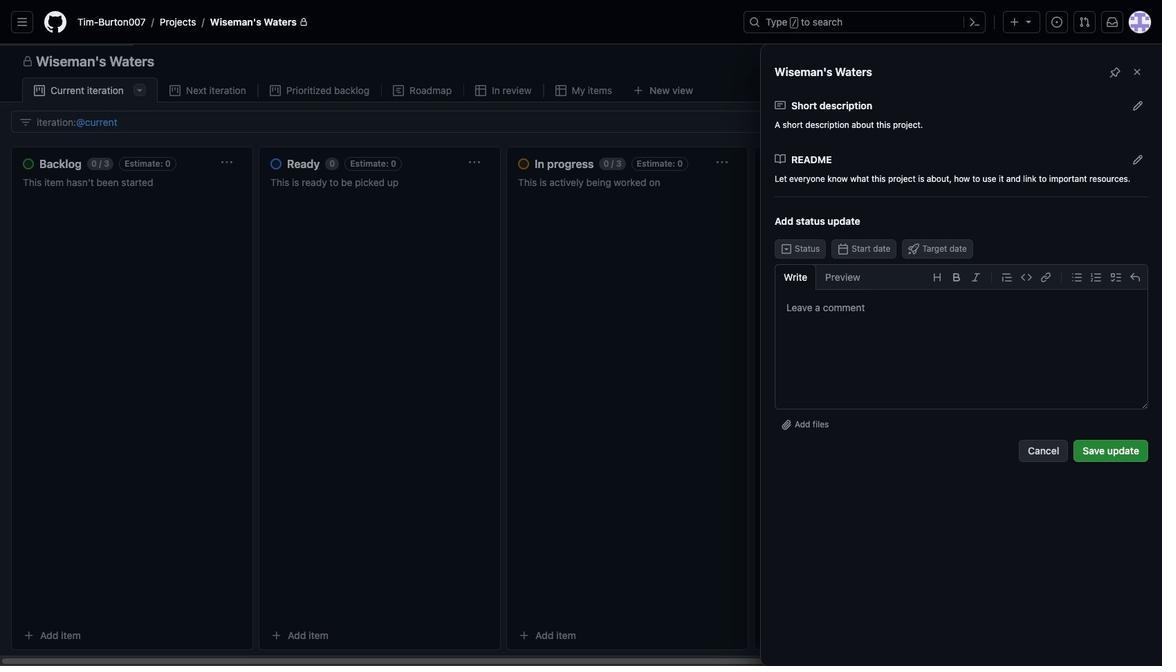 Task type: locate. For each thing, give the bounding box(es) containing it.
sc 9kayk9 0 image
[[34, 85, 45, 96], [170, 85, 181, 96], [270, 85, 281, 96], [775, 100, 786, 111]]

view options for current iteration image
[[134, 84, 145, 96]]

1 horizontal spatial tab list
[[775, 264, 870, 290]]

tab panel
[[0, 102, 1163, 667]]

italic (cmd + i) image
[[971, 272, 982, 283]]

1 vertical spatial tab list
[[775, 264, 870, 290]]

edit short description tooltip
[[1133, 98, 1144, 112]]

insert a quote (cmd + shift + .) image
[[1002, 272, 1013, 283]]

side panel: project information dialog
[[0, 44, 1163, 667]]

list
[[72, 11, 736, 33]]

tab list
[[22, 78, 725, 103], [775, 264, 870, 290]]

pin side panel image
[[1110, 67, 1121, 78]]

add a link (cmd + k) image
[[1041, 272, 1052, 283]]

homepage image
[[44, 11, 66, 33]]

region
[[0, 44, 1163, 667]]

0 vertical spatial tab list
[[22, 78, 725, 103]]

edit readme tooltip
[[1133, 152, 1144, 166]]

add a numbered list (cmd + shift + 7) image
[[1092, 272, 1103, 283]]

lock image
[[300, 18, 308, 26]]

0 horizontal spatial tab list
[[22, 78, 725, 103]]

command palette image
[[970, 17, 981, 28]]

sc 9kayk9 0 image
[[22, 56, 33, 67], [393, 85, 404, 96], [476, 85, 487, 96], [555, 85, 567, 96], [20, 117, 31, 128], [775, 154, 786, 165]]



Task type: vqa. For each thing, say whether or not it's contained in the screenshot.
Tab Panel
yes



Task type: describe. For each thing, give the bounding box(es) containing it.
add header text image
[[932, 272, 943, 283]]

side panel controls group
[[1105, 61, 1149, 83]]

close panel image
[[1132, 66, 1143, 78]]

add saved reply (ctrl + .) image
[[1130, 272, 1141, 283]]

plus image
[[1010, 17, 1021, 28]]

Markdown value text field
[[776, 290, 1148, 409]]

formatting tools toolbar
[[870, 265, 1148, 290]]

add a bulleted list (cmd + 8) image
[[1072, 272, 1083, 283]]

triangle down image
[[1024, 16, 1035, 27]]

tab list inside the side panel: project information dialog
[[775, 264, 870, 290]]

issue opened image
[[1052, 17, 1063, 28]]

git pull request image
[[1080, 17, 1091, 28]]

project navigation
[[0, 44, 1163, 78]]

insert code (cmd + e) image
[[1022, 272, 1033, 283]]

notifications image
[[1107, 17, 1119, 28]]

add a task list (cmd + shift + l) image
[[1111, 272, 1122, 283]]

bold (cmd + b) image
[[952, 272, 963, 283]]

pin side panel tooltip
[[1110, 65, 1121, 79]]

edit readme image
[[1133, 154, 1144, 165]]

edit short description image
[[1133, 100, 1144, 111]]

sc 9kayk9 0 image inside 'project' navigation
[[22, 56, 33, 67]]



